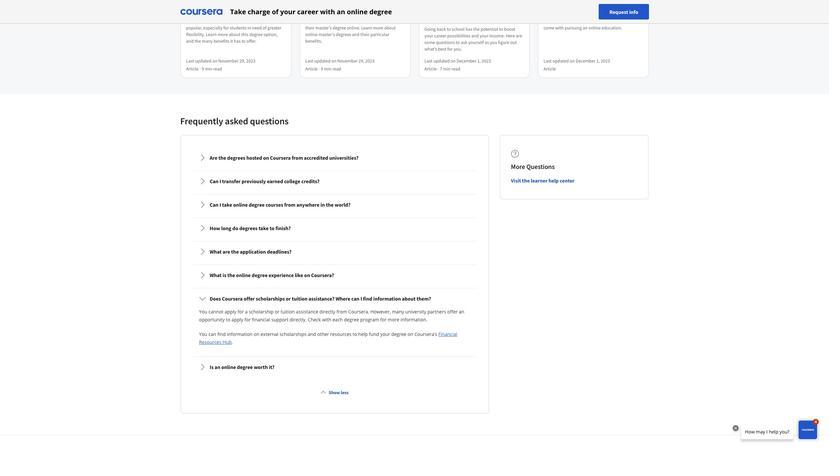 Task type: locate. For each thing, give the bounding box(es) containing it.
can right "where"
[[352, 296, 360, 302]]

benefits
[[608, 18, 623, 24], [214, 38, 229, 44]]

to left ask
[[456, 39, 460, 45]]

college
[[284, 178, 301, 185]]

i inside can i transfer previously earned college credits? dropdown button
[[220, 178, 221, 185]]

0 vertical spatial can
[[352, 296, 360, 302]]

master's
[[316, 25, 332, 31]]

0 vertical spatial you
[[199, 309, 207, 315]]

popular,
[[186, 25, 203, 31]]

1 vertical spatial you
[[199, 332, 207, 338]]

0 horizontal spatial last updated on november 29, 2023 article · 9 min read
[[186, 58, 256, 72]]

financial
[[439, 332, 458, 338]]

article for a guide to online master's degrees
[[306, 66, 318, 72]]

2 last updated on november 29, 2023 article · 9 min read from the left
[[306, 58, 375, 72]]

are
[[210, 155, 218, 161]]

2 vertical spatial with
[[322, 317, 332, 323]]

0 horizontal spatial guide
[[190, 5, 203, 12]]

degree left the experience
[[252, 272, 268, 279]]

courses
[[266, 202, 283, 208]]

last
[[186, 58, 194, 64], [306, 58, 314, 64], [425, 58, 433, 64], [544, 58, 552, 64]]

are right the here
[[516, 33, 523, 39]]

from up each
[[337, 309, 347, 315]]

coursera right does
[[222, 296, 243, 302]]

are down long
[[223, 249, 230, 255]]

1 vertical spatial tuition
[[281, 309, 295, 315]]

0 horizontal spatial questions
[[250, 115, 289, 127]]

help left fund
[[359, 332, 368, 338]]

2 29, from the left
[[359, 58, 365, 64]]

29, down the this
[[240, 58, 245, 64]]

2023 for a guide to online master's degrees
[[366, 58, 375, 64]]

a inside "link"
[[186, 5, 189, 12]]

2 vertical spatial from
[[337, 309, 347, 315]]

what
[[210, 249, 222, 255], [210, 272, 222, 279]]

find out more about the specific benefits that come with pursuing an online education.
[[544, 18, 632, 31]]

learn
[[362, 25, 372, 31], [206, 31, 217, 37]]

online right the is
[[222, 364, 236, 371]]

0 vertical spatial scholarships
[[256, 296, 285, 302]]

1 vertical spatial questions
[[250, 115, 289, 127]]

in right anywhere
[[321, 202, 325, 208]]

online
[[210, 5, 225, 12], [329, 5, 344, 12], [600, 5, 615, 12], [186, 18, 199, 24]]

are inside what are the application deadlines? dropdown button
[[223, 249, 230, 255]]

their
[[306, 25, 315, 31], [361, 31, 370, 37]]

0 horizontal spatial november
[[218, 58, 239, 64]]

0 horizontal spatial min
[[205, 66, 213, 72]]

november down it at the left of page
[[218, 58, 239, 64]]

their left particular
[[361, 31, 370, 37]]

find up coursera.
[[363, 296, 373, 302]]

more up pursuing
[[561, 18, 571, 24]]

information.
[[401, 317, 428, 323]]

degree inside is an online degree worth it? 'dropdown button'
[[237, 364, 253, 371]]

degrees down a guide to online bachelor's degrees
[[218, 18, 233, 24]]

of up increasingly
[[272, 7, 279, 16]]

0 horizontal spatial ·
[[200, 66, 201, 72]]

more
[[561, 18, 571, 24], [373, 25, 384, 31], [218, 31, 228, 37], [388, 317, 400, 323]]

an right partners
[[459, 309, 465, 315]]

tuition up assistance
[[292, 296, 308, 302]]

to inside "link"
[[204, 5, 209, 12]]

career up growing on the top left of the page
[[297, 7, 319, 16]]

0 horizontal spatial can
[[209, 332, 216, 338]]

request
[[610, 8, 629, 15]]

i up how
[[220, 202, 221, 208]]

1 vertical spatial benefits
[[214, 38, 229, 44]]

can inside dropdown button
[[210, 202, 219, 208]]

updated inside 'last updated on december 1, 2023 article · 7 min read'
[[434, 58, 450, 64]]

0 vertical spatial information
[[374, 296, 401, 302]]

about inside dropdown button
[[402, 296, 416, 302]]

1 vertical spatial offer
[[448, 309, 458, 315]]

1 what from the top
[[210, 249, 222, 255]]

list
[[192, 146, 478, 379]]

have
[[234, 18, 244, 24]]

learn down opting
[[362, 25, 372, 31]]

3 article from the left
[[425, 66, 437, 72]]

option,
[[264, 31, 278, 37]]

going
[[425, 26, 436, 32]]

back
[[437, 26, 446, 32]]

take left finish?
[[259, 225, 269, 232]]

to right 'opportunity'
[[226, 317, 231, 323]]

a growing number of students are opting to earn their master's degree online. learn more about online master's degrees and their particular benefits.
[[306, 18, 399, 44]]

1 horizontal spatial offer
[[448, 309, 458, 315]]

2 1, from the left
[[597, 58, 600, 64]]

an right the is
[[215, 364, 221, 371]]

29, down a growing number of students are opting to earn their master's degree online. learn more about online master's degrees and their particular benefits.
[[359, 58, 365, 64]]

about up it at the left of page
[[229, 31, 241, 37]]

1 horizontal spatial can
[[352, 296, 360, 302]]

degree left worth
[[237, 364, 253, 371]]

degree down need
[[250, 31, 263, 37]]

scholarships down directly.
[[280, 332, 307, 338]]

information
[[374, 296, 401, 302], [227, 332, 253, 338]]

2 last from the left
[[306, 58, 314, 64]]

1 min from the left
[[205, 66, 213, 72]]

of right the number
[[342, 18, 346, 24]]

0 vertical spatial help
[[549, 178, 559, 184]]

many inside online bachelor degrees have become increasingly popular, especially for students in need of greater flexibility. learn more about this degree option, and the many benefits it has to offer.
[[202, 38, 213, 44]]

i for transfer
[[220, 178, 221, 185]]

can
[[210, 178, 219, 185], [210, 202, 219, 208]]

can up how
[[210, 202, 219, 208]]

2 horizontal spatial read
[[452, 66, 461, 72]]

2 degrees from the left
[[365, 5, 383, 12]]

1 vertical spatial can
[[210, 202, 219, 208]]

4 last from the left
[[544, 58, 552, 64]]

1 horizontal spatial min
[[324, 66, 332, 72]]

1 horizontal spatial take
[[259, 225, 269, 232]]

last for a guide to online master's degrees
[[306, 58, 314, 64]]

0 horizontal spatial students
[[230, 25, 247, 31]]

updated inside last updated on december 1, 2023 article
[[553, 58, 569, 64]]

other
[[318, 332, 329, 338]]

november for master's
[[338, 58, 358, 64]]

benefits up education.
[[608, 18, 623, 24]]

1 vertical spatial help
[[359, 332, 368, 338]]

become
[[244, 18, 260, 24]]

benefits inside find out more about the specific benefits that come with pursuing an online education.
[[608, 18, 623, 24]]

4 article from the left
[[544, 66, 557, 72]]

or inside you cannot apply for a scholarship or tuition assistance directly from coursera. however, many university partners offer an opportunity to apply for financial support directly. check with each degree program for more information.
[[275, 309, 280, 315]]

last updated on november 29, 2023 article · 9 min read for master's
[[306, 58, 375, 72]]

1 you from the top
[[199, 309, 207, 315]]

guide inside "link"
[[190, 5, 203, 12]]

3 2023 from the left
[[482, 58, 491, 64]]

0 horizontal spatial help
[[359, 332, 368, 338]]

1 vertical spatial or
[[275, 309, 280, 315]]

1 horizontal spatial help
[[549, 178, 559, 184]]

2023
[[246, 58, 256, 64], [366, 58, 375, 64], [482, 58, 491, 64], [601, 58, 611, 64]]

degrees
[[218, 18, 233, 24], [336, 31, 351, 37], [227, 155, 246, 161], [240, 225, 258, 232]]

or
[[286, 296, 291, 302], [275, 309, 280, 315]]

credits?
[[302, 178, 320, 185]]

for inside going back to school has the potential to boost your career possibilities and your income. here are some questions to ask yourself as you figure out what's best for you.
[[448, 46, 453, 52]]

and down online.
[[352, 31, 360, 37]]

1 horizontal spatial november
[[338, 58, 358, 64]]

your
[[281, 7, 296, 16], [425, 33, 434, 39], [480, 33, 489, 39], [381, 332, 390, 338]]

degrees for a guide to online bachelor's degrees
[[251, 5, 269, 12]]

hosted
[[247, 155, 262, 161]]

what are the application deadlines?
[[210, 249, 292, 255]]

to up the bachelor
[[204, 5, 209, 12]]

apply right cannot
[[225, 309, 237, 315]]

online inside dropdown button
[[233, 202, 248, 208]]

0 horizontal spatial benefits
[[214, 38, 229, 44]]

transfer
[[222, 178, 241, 185]]

0 horizontal spatial out
[[511, 39, 517, 45]]

to down the this
[[242, 38, 246, 44]]

1 vertical spatial in
[[321, 202, 325, 208]]

to right resources
[[353, 332, 357, 338]]

1 november from the left
[[218, 58, 239, 64]]

1 vertical spatial i
[[220, 202, 221, 208]]

updated
[[195, 58, 212, 64], [315, 58, 331, 64], [434, 58, 450, 64], [553, 58, 569, 64]]

0 vertical spatial benefits
[[608, 18, 623, 24]]

last inside last updated on december 1, 2023 article
[[544, 58, 552, 64]]

benefits inside online bachelor degrees have become increasingly popular, especially for students in need of greater flexibility. learn more about this degree option, and the many benefits it has to offer.
[[214, 38, 229, 44]]

1 read from the left
[[213, 66, 222, 72]]

bachelor's
[[226, 5, 250, 12]]

frequently asked questions element
[[175, 115, 655, 420]]

of
[[594, 5, 599, 12], [272, 7, 279, 16], [342, 18, 346, 24], [263, 25, 267, 31]]

read
[[213, 66, 222, 72], [333, 66, 341, 72], [452, 66, 461, 72]]

out inside find out more about the specific benefits that come with pursuing an online education.
[[554, 18, 560, 24]]

out right find
[[554, 18, 560, 24]]

like
[[295, 272, 303, 279]]

for down a
[[245, 317, 251, 323]]

december for last updated on december 1, 2023 article · 7 min read
[[457, 58, 477, 64]]

less
[[341, 390, 349, 396]]

of inside online bachelor degrees have become increasingly popular, especially for students in need of greater flexibility. learn more about this degree option, and the many benefits it has to offer.
[[263, 25, 267, 31]]

the inside find out more about the specific benefits that come with pursuing an online education.
[[585, 18, 591, 24]]

has
[[466, 26, 473, 32], [234, 38, 241, 44]]

the left potential
[[474, 26, 480, 32]]

more down opting
[[373, 25, 384, 31]]

0 horizontal spatial information
[[227, 332, 253, 338]]

1 · from the left
[[200, 66, 201, 72]]

earn
[[390, 18, 399, 24]]

0 vertical spatial many
[[202, 38, 213, 44]]

worth
[[254, 364, 268, 371]]

1 degrees from the left
[[251, 5, 269, 12]]

online inside a growing number of students are opting to earn their master's degree online. learn more about online master's degrees and their particular benefits.
[[306, 31, 318, 37]]

· inside 'last updated on december 1, 2023 article · 7 min read'
[[438, 66, 439, 72]]

students down have
[[230, 25, 247, 31]]

9
[[202, 66, 204, 72], [321, 66, 323, 72]]

online.
[[347, 25, 361, 31]]

1 horizontal spatial many
[[392, 309, 404, 315]]

0 vertical spatial are
[[365, 18, 371, 24]]

0 vertical spatial students
[[347, 18, 364, 24]]

find inside the does coursera offer scholarships or tuition assistance? where can i find information about them? dropdown button
[[363, 296, 373, 302]]

from inside dropdown button
[[284, 202, 296, 208]]

1 horizontal spatial their
[[361, 31, 370, 37]]

a inside a growing number of students are opting to earn their master's degree online. learn more about online master's degrees and their particular benefits.
[[306, 18, 308, 24]]

their down growing on the top left of the page
[[306, 25, 315, 31]]

more down however,
[[388, 317, 400, 323]]

external
[[261, 332, 279, 338]]

with inside find out more about the specific benefits that come with pursuing an online education.
[[556, 25, 564, 31]]

take up long
[[222, 202, 232, 208]]

0 vertical spatial questions
[[436, 39, 455, 45]]

1 horizontal spatial career
[[435, 33, 447, 39]]

1 horizontal spatial read
[[333, 66, 341, 72]]

min inside 'last updated on december 1, 2023 article · 7 min read'
[[444, 66, 451, 72]]

0 vertical spatial offer
[[244, 296, 255, 302]]

many down the flexibility.
[[202, 38, 213, 44]]

1, inside 'last updated on december 1, 2023 article · 7 min read'
[[478, 58, 481, 64]]

0 horizontal spatial 9
[[202, 66, 204, 72]]

financial
[[252, 317, 270, 323]]

1 horizontal spatial last updated on november 29, 2023 article · 9 min read
[[306, 58, 375, 72]]

1 vertical spatial are
[[516, 33, 523, 39]]

2 vertical spatial are
[[223, 249, 230, 255]]

29, for bachelor's
[[240, 58, 245, 64]]

online down specific
[[589, 25, 601, 31]]

what is the online degree experience like on coursera?
[[210, 272, 334, 279]]

2 · from the left
[[319, 66, 320, 72]]

2 read from the left
[[333, 66, 341, 72]]

list inside frequently asked questions 'element'
[[192, 146, 478, 379]]

more inside you cannot apply for a scholarship or tuition assistance directly from coursera. however, many university partners offer an opportunity to apply for financial support directly. check with each degree program for more information.
[[388, 317, 400, 323]]

from right courses on the left of the page
[[284, 202, 296, 208]]

0 horizontal spatial in
[[248, 25, 251, 31]]

online right is
[[236, 272, 251, 279]]

1 horizontal spatial benefits
[[608, 18, 623, 24]]

0 horizontal spatial has
[[234, 38, 241, 44]]

0 vertical spatial their
[[306, 25, 315, 31]]

offer right partners
[[448, 309, 458, 315]]

can inside dropdown button
[[352, 296, 360, 302]]

of right benefits
[[594, 5, 599, 12]]

tuition inside you cannot apply for a scholarship or tuition assistance directly from coursera. however, many university partners offer an opportunity to apply for financial support directly. check with each degree program for more information.
[[281, 309, 295, 315]]

1, for last updated on december 1, 2023 article
[[597, 58, 600, 64]]

i left transfer
[[220, 178, 221, 185]]

min for bachelor's
[[205, 66, 213, 72]]

1 december from the left
[[457, 58, 477, 64]]

2023 for 10 surprising benefits of online learning
[[601, 58, 611, 64]]

tuition up support
[[281, 309, 295, 315]]

what left is
[[210, 272, 222, 279]]

9 for a guide to online bachelor's degrees
[[202, 66, 204, 72]]

1 vertical spatial find
[[218, 332, 226, 338]]

december inside last updated on december 1, 2023 article
[[576, 58, 596, 64]]

november down a growing number of students are opting to earn their master's degree online. learn more about online master's degrees and their particular benefits.
[[338, 58, 358, 64]]

0 vertical spatial out
[[554, 18, 560, 24]]

3 last from the left
[[425, 58, 433, 64]]

2023 for a guide to online bachelor's degrees
[[246, 58, 256, 64]]

0 vertical spatial coursera
[[270, 155, 291, 161]]

1 last updated on november 29, 2023 article · 9 min read from the left
[[186, 58, 256, 72]]

0 vertical spatial can
[[210, 178, 219, 185]]

2 article from the left
[[306, 66, 318, 72]]

offer up a
[[244, 296, 255, 302]]

1 vertical spatial students
[[230, 25, 247, 31]]

about inside find out more about the specific benefits that come with pursuing an online education.
[[572, 18, 584, 24]]

2 horizontal spatial min
[[444, 66, 451, 72]]

1 vertical spatial has
[[234, 38, 241, 44]]

the left specific
[[585, 18, 591, 24]]

1 horizontal spatial ·
[[319, 66, 320, 72]]

you for you cannot apply for a scholarship or tuition assistance directly from coursera. however, many university partners offer an opportunity to apply for financial support directly. check with each degree program for more information.
[[199, 309, 207, 315]]

1 vertical spatial from
[[284, 202, 296, 208]]

1 vertical spatial take
[[259, 225, 269, 232]]

potential
[[481, 26, 499, 32]]

you
[[199, 309, 207, 315], [199, 332, 207, 338]]

offer inside dropdown button
[[244, 296, 255, 302]]

2 what from the top
[[210, 272, 222, 279]]

from
[[292, 155, 303, 161], [284, 202, 296, 208], [337, 309, 347, 315]]

december inside 'last updated on december 1, 2023 article · 7 min read'
[[457, 58, 477, 64]]

0 horizontal spatial december
[[457, 58, 477, 64]]

0 vertical spatial or
[[286, 296, 291, 302]]

the inside online bachelor degrees have become increasingly popular, especially for students in need of greater flexibility. learn more about this degree option, and the many benefits it has to offer.
[[195, 38, 201, 44]]

0 horizontal spatial or
[[275, 309, 280, 315]]

can for can i take online degree courses from anywhere in the world?
[[210, 202, 219, 208]]

about up pursuing
[[572, 18, 584, 24]]

can up the resources
[[209, 332, 216, 338]]

what are the application deadlines? button
[[194, 243, 476, 261]]

0 horizontal spatial coursera
[[222, 296, 243, 302]]

benefits left it at the left of page
[[214, 38, 229, 44]]

what down how
[[210, 249, 222, 255]]

december for last updated on december 1, 2023 article
[[576, 58, 596, 64]]

information up .
[[227, 332, 253, 338]]

many
[[202, 38, 213, 44], [392, 309, 404, 315]]

· for a guide to online bachelor's degrees
[[200, 66, 201, 72]]

online inside online bachelor degrees have become increasingly popular, especially for students in need of greater flexibility. learn more about this degree option, and the many benefits it has to offer.
[[186, 18, 199, 24]]

an right pursuing
[[583, 25, 588, 31]]

guide for a guide to online master's degrees
[[310, 5, 323, 12]]

information inside dropdown button
[[374, 296, 401, 302]]

about down earn
[[385, 25, 396, 31]]

1 horizontal spatial questions
[[436, 39, 455, 45]]

in inside online bachelor degrees have become increasingly popular, especially for students in need of greater flexibility. learn more about this degree option, and the many benefits it has to offer.
[[248, 25, 251, 31]]

students inside online bachelor degrees have become increasingly popular, especially for students in need of greater flexibility. learn more about this degree option, and the many benefits it has to offer.
[[230, 25, 247, 31]]

2 horizontal spatial ·
[[438, 66, 439, 72]]

1 horizontal spatial learn
[[362, 25, 372, 31]]

2 vertical spatial i
[[361, 296, 362, 302]]

1 horizontal spatial information
[[374, 296, 401, 302]]

with down directly
[[322, 317, 332, 323]]

0 horizontal spatial 1,
[[478, 58, 481, 64]]

are inside going back to school has the potential to boost your career possibilities and your income. here are some questions to ask yourself as you figure out what's best for you.
[[516, 33, 523, 39]]

i up coursera.
[[361, 296, 362, 302]]

0 horizontal spatial take
[[222, 202, 232, 208]]

4 2023 from the left
[[601, 58, 611, 64]]

with up the number
[[320, 7, 335, 16]]

guide up growing on the top left of the page
[[310, 5, 323, 12]]

you inside you cannot apply for a scholarship or tuition assistance directly from coursera. however, many university partners offer an opportunity to apply for financial support directly. check with each degree program for more information.
[[199, 309, 207, 315]]

has right it at the left of page
[[234, 38, 241, 44]]

about up university in the bottom of the page
[[402, 296, 416, 302]]

3 updated from the left
[[434, 58, 450, 64]]

learner
[[531, 178, 548, 184]]

1 vertical spatial learn
[[206, 31, 217, 37]]

2023 inside 'last updated on december 1, 2023 article · 7 min read'
[[482, 58, 491, 64]]

the right are
[[219, 155, 226, 161]]

in
[[248, 25, 251, 31], [321, 202, 325, 208]]

1 vertical spatial many
[[392, 309, 404, 315]]

to inside you cannot apply for a scholarship or tuition assistance directly from coursera. however, many university partners offer an opportunity to apply for financial support directly. check with each degree program for more information.
[[226, 317, 231, 323]]

0 horizontal spatial learn
[[206, 31, 217, 37]]

offer.
[[247, 38, 257, 44]]

the right 'visit'
[[523, 178, 530, 184]]

1 horizontal spatial in
[[321, 202, 325, 208]]

i inside can i take online degree courses from anywhere in the world? dropdown button
[[220, 202, 221, 208]]

many right however,
[[392, 309, 404, 315]]

degree down the number
[[333, 25, 346, 31]]

a guide to online master's degrees
[[306, 5, 383, 12]]

2 9 from the left
[[321, 66, 323, 72]]

from for anywhere
[[284, 202, 296, 208]]

to left finish?
[[270, 225, 275, 232]]

1 vertical spatial can
[[209, 332, 216, 338]]

online inside find out more about the specific benefits that come with pursuing an online education.
[[589, 25, 601, 31]]

article inside 'last updated on december 1, 2023 article · 7 min read'
[[425, 66, 437, 72]]

a
[[245, 309, 248, 315]]

2 min from the left
[[324, 66, 332, 72]]

your up as
[[480, 33, 489, 39]]

2 december from the left
[[576, 58, 596, 64]]

to
[[204, 5, 209, 12], [324, 5, 328, 12], [385, 18, 389, 24], [447, 26, 451, 32], [500, 26, 504, 32], [242, 38, 246, 44], [456, 39, 460, 45], [270, 225, 275, 232], [226, 317, 231, 323], [353, 332, 357, 338]]

frequently
[[180, 115, 223, 127]]

1 can from the top
[[210, 178, 219, 185]]

4 updated from the left
[[553, 58, 569, 64]]

2023 inside last updated on december 1, 2023 article
[[601, 58, 611, 64]]

1 last from the left
[[186, 58, 194, 64]]

i for take
[[220, 202, 221, 208]]

opting
[[372, 18, 384, 24]]

1 2023 from the left
[[246, 58, 256, 64]]

to left earn
[[385, 18, 389, 24]]

1 horizontal spatial degrees
[[365, 5, 383, 12]]

0 vertical spatial tuition
[[292, 296, 308, 302]]

and inside online bachelor degrees have become increasingly popular, especially for students in need of greater flexibility. learn more about this degree option, and the many benefits it has to offer.
[[186, 38, 194, 44]]

in inside dropdown button
[[321, 202, 325, 208]]

coursera?
[[311, 272, 334, 279]]

2 guide from the left
[[310, 5, 323, 12]]

for right especially
[[224, 25, 229, 31]]

career
[[297, 7, 319, 16], [435, 33, 447, 39]]

1 article from the left
[[186, 66, 199, 72]]

more inside find out more about the specific benefits that come with pursuing an online education.
[[561, 18, 571, 24]]

1 vertical spatial career
[[435, 33, 447, 39]]

degrees for a guide to online master's degrees
[[365, 5, 383, 12]]

online up benefits.
[[306, 31, 318, 37]]

how long do degrees take to finish? button
[[194, 219, 476, 238]]

degrees inside a guide to online bachelor's degrees "link"
[[251, 5, 269, 12]]

list containing are the degrees hosted on coursera from accredited universities?
[[192, 146, 478, 379]]

0 horizontal spatial career
[[297, 7, 319, 16]]

help
[[549, 178, 559, 184], [359, 332, 368, 338]]

from inside dropdown button
[[292, 155, 303, 161]]

can inside dropdown button
[[210, 178, 219, 185]]

questions
[[527, 163, 555, 171]]

of right need
[[263, 25, 267, 31]]

questions
[[436, 39, 455, 45], [250, 115, 289, 127]]

however,
[[371, 309, 391, 315]]

1 1, from the left
[[478, 58, 481, 64]]

and down the flexibility.
[[186, 38, 194, 44]]

2 you from the top
[[199, 332, 207, 338]]

online inside 'dropdown button'
[[222, 364, 236, 371]]

1 horizontal spatial coursera
[[270, 155, 291, 161]]

1 vertical spatial information
[[227, 332, 253, 338]]

1, inside last updated on december 1, 2023 article
[[597, 58, 600, 64]]

can for can i transfer previously earned college credits?
[[210, 178, 219, 185]]

3 min from the left
[[444, 66, 451, 72]]

i
[[220, 178, 221, 185], [220, 202, 221, 208], [361, 296, 362, 302]]

does coursera offer scholarships or tuition assistance? where can i find information about them? button
[[194, 290, 476, 308]]

from inside you cannot apply for a scholarship or tuition assistance directly from coursera. however, many university partners offer an opportunity to apply for financial support directly. check with each degree program for more information.
[[337, 309, 347, 315]]

article
[[186, 66, 199, 72], [306, 66, 318, 72], [425, 66, 437, 72], [544, 66, 557, 72]]

more down especially
[[218, 31, 228, 37]]

you.
[[454, 46, 462, 52]]

0 vertical spatial i
[[220, 178, 221, 185]]

1 horizontal spatial 9
[[321, 66, 323, 72]]

2 november from the left
[[338, 58, 358, 64]]

3 · from the left
[[438, 66, 439, 72]]

1 updated from the left
[[195, 58, 212, 64]]

degrees up opting
[[365, 5, 383, 12]]

7
[[440, 66, 443, 72]]

degrees up become
[[251, 5, 269, 12]]

on inside last updated on december 1, 2023 article
[[570, 58, 575, 64]]

1 9 from the left
[[202, 66, 204, 72]]

and
[[352, 31, 360, 37], [472, 33, 479, 39], [186, 38, 194, 44], [308, 332, 316, 338]]

are left opting
[[365, 18, 371, 24]]

last updated on november 29, 2023 article · 9 min read
[[186, 58, 256, 72], [306, 58, 375, 72]]

3 read from the left
[[452, 66, 461, 72]]

students up online.
[[347, 18, 364, 24]]

1 vertical spatial out
[[511, 39, 517, 45]]

2 can from the top
[[210, 202, 219, 208]]

income.
[[490, 33, 505, 39]]

1 horizontal spatial december
[[576, 58, 596, 64]]

1, for last updated on december 1, 2023 article · 7 min read
[[478, 58, 481, 64]]

1 horizontal spatial 1,
[[597, 58, 600, 64]]

take
[[222, 202, 232, 208], [259, 225, 269, 232]]

degree down coursera.
[[344, 317, 359, 323]]

application
[[240, 249, 266, 255]]

1 horizontal spatial students
[[347, 18, 364, 24]]

guide
[[190, 5, 203, 12], [310, 5, 323, 12]]

0 horizontal spatial offer
[[244, 296, 255, 302]]

master's
[[319, 31, 335, 37]]

more inside a growing number of students are opting to earn their master's degree online. learn more about online master's degrees and their particular benefits.
[[373, 25, 384, 31]]

2 updated from the left
[[315, 58, 331, 64]]

1 horizontal spatial are
[[365, 18, 371, 24]]

does
[[210, 296, 221, 302]]

in down become
[[248, 25, 251, 31]]

can left transfer
[[210, 178, 219, 185]]

your up some
[[425, 33, 434, 39]]

1 guide from the left
[[190, 5, 203, 12]]

1 29, from the left
[[240, 58, 245, 64]]

anywhere
[[297, 202, 320, 208]]

2 2023 from the left
[[366, 58, 375, 64]]

0 vertical spatial career
[[297, 7, 319, 16]]

scholarships inside dropdown button
[[256, 296, 285, 302]]

1 horizontal spatial out
[[554, 18, 560, 24]]



Task type: vqa. For each thing, say whether or not it's contained in the screenshot.
left 4
no



Task type: describe. For each thing, give the bounding box(es) containing it.
a for a guide to online master's degrees
[[306, 5, 309, 12]]

degree inside online bachelor degrees have become increasingly popular, especially for students in need of greater flexibility. learn more about this degree option, and the many benefits it has to offer.
[[250, 31, 263, 37]]

and inside going back to school has the potential to boost your career possibilities and your income. here are some questions to ask yourself as you figure out what's best for you.
[[472, 33, 479, 39]]

are inside a growing number of students are opting to earn their master's degree online. learn more about online master's degrees and their particular benefits.
[[365, 18, 371, 24]]

read for bachelor's
[[213, 66, 222, 72]]

this
[[241, 31, 249, 37]]

read inside 'last updated on december 1, 2023 article · 7 min read'
[[452, 66, 461, 72]]

ask
[[461, 39, 468, 45]]

the left "application"
[[231, 249, 239, 255]]

degree inside can i take online degree courses from anywhere in the world? dropdown button
[[249, 202, 265, 208]]

to up income.
[[500, 26, 504, 32]]

need
[[252, 25, 262, 31]]

request info button
[[599, 4, 649, 20]]

article for 10 surprising benefits of online learning
[[544, 66, 557, 72]]

learn inside a growing number of students are opting to earn their master's degree online. learn more about online master's degrees and their particular benefits.
[[362, 25, 372, 31]]

last updated on november 29, 2023 article · 9 min read for bachelor's
[[186, 58, 256, 72]]

online up specific
[[600, 5, 615, 12]]

to inside online bachelor degrees have become increasingly popular, especially for students in need of greater flexibility. learn more about this degree option, and the many benefits it has to offer.
[[242, 38, 246, 44]]

degrees inside online bachelor degrees have become increasingly popular, especially for students in need of greater flexibility. learn more about this degree option, and the many benefits it has to offer.
[[218, 18, 233, 24]]

last for a guide to online bachelor's degrees
[[186, 58, 194, 64]]

is an online degree worth it?
[[210, 364, 275, 371]]

help inside list
[[359, 332, 368, 338]]

possibilities
[[448, 33, 471, 39]]

what's
[[425, 46, 438, 52]]

the inside dropdown button
[[326, 202, 334, 208]]

can i take online degree courses from anywhere in the world?
[[210, 202, 351, 208]]

read for master's
[[333, 66, 341, 72]]

for left a
[[238, 309, 244, 315]]

many inside you cannot apply for a scholarship or tuition assistance directly from coursera. however, many university partners offer an opportunity to apply for financial support directly. check with each degree program for more information.
[[392, 309, 404, 315]]

1 vertical spatial coursera
[[222, 296, 243, 302]]

out inside going back to school has the potential to boost your career possibilities and your income. here are some questions to ask yourself as you figure out what's best for you.
[[511, 39, 517, 45]]

it
[[230, 38, 233, 44]]

career inside going back to school has the potential to boost your career possibilities and your income. here are some questions to ask yourself as you figure out what's best for you.
[[435, 33, 447, 39]]

can i transfer previously earned college credits? button
[[194, 172, 476, 191]]

for inside online bachelor degrees have become increasingly popular, especially for students in need of greater flexibility. learn more about this degree option, and the many benefits it has to offer.
[[224, 25, 229, 31]]

bachelor
[[200, 18, 217, 24]]

0 horizontal spatial their
[[306, 25, 315, 31]]

of inside a growing number of students are opting to earn their master's degree online. learn more about online master's degrees and their particular benefits.
[[342, 18, 346, 24]]

i inside the does coursera offer scholarships or tuition assistance? where can i find information about them? dropdown button
[[361, 296, 362, 302]]

take
[[230, 7, 246, 16]]

0 horizontal spatial find
[[218, 332, 226, 338]]

show less
[[329, 390, 349, 396]]

charge
[[248, 7, 270, 16]]

from for accredited
[[292, 155, 303, 161]]

best
[[438, 46, 447, 52]]

partners
[[428, 309, 446, 315]]

experience
[[269, 272, 294, 279]]

where
[[336, 296, 351, 302]]

online inside "link"
[[210, 5, 225, 12]]

degree inside the what is the online degree experience like on coursera? dropdown button
[[252, 272, 268, 279]]

you
[[490, 39, 498, 45]]

questions inside 'element'
[[250, 115, 289, 127]]

show less button
[[318, 387, 351, 399]]

assistance
[[296, 309, 319, 315]]

degree inside a growing number of students are opting to earn their master's degree online. learn more about online master's degrees and their particular benefits.
[[333, 25, 346, 31]]

specific
[[592, 18, 607, 24]]

take inside can i take online degree courses from anywhere in the world? dropdown button
[[222, 202, 232, 208]]

more inside online bachelor degrees have become increasingly popular, especially for students in need of greater flexibility. learn more about this degree option, and the many benefits it has to offer.
[[218, 31, 228, 37]]

has inside online bachelor degrees have become increasingly popular, especially for students in need of greater flexibility. learn more about this degree option, and the many benefits it has to offer.
[[234, 38, 241, 44]]

students inside a growing number of students are opting to earn their master's degree online. learn more about online master's degrees and their particular benefits.
[[347, 18, 364, 24]]

master's
[[345, 5, 364, 12]]

accredited
[[304, 155, 328, 161]]

visit the learner help center link
[[511, 178, 575, 184]]

an inside you cannot apply for a scholarship or tuition assistance directly from coursera. however, many university partners offer an opportunity to apply for financial support directly. check with each degree program for more information.
[[459, 309, 465, 315]]

going back to school has the potential to boost your career possibilities and your income. here are some questions to ask yourself as you figure out what's best for you.
[[425, 26, 523, 52]]

for down however,
[[381, 317, 387, 323]]

the inside going back to school has the potential to boost your career possibilities and your income. here are some questions to ask yourself as you figure out what's best for you.
[[474, 26, 480, 32]]

learn inside online bachelor degrees have become increasingly popular, especially for students in need of greater flexibility. learn more about this degree option, and the many benefits it has to offer.
[[206, 31, 217, 37]]

deadlines?
[[267, 249, 292, 255]]

degrees inside a growing number of students are opting to earn their master's degree online. learn more about online master's degrees and their particular benefits.
[[336, 31, 351, 37]]

yourself
[[469, 39, 484, 45]]

support
[[272, 317, 289, 323]]

last updated on december 1, 2023 article
[[544, 58, 611, 72]]

is an online degree worth it? button
[[194, 358, 476, 377]]

degrees right the do
[[240, 225, 258, 232]]

do
[[233, 225, 238, 232]]

what for what is the online degree experience like on coursera?
[[210, 272, 222, 279]]

is
[[210, 364, 214, 371]]

to inside dropdown button
[[270, 225, 275, 232]]

with inside you cannot apply for a scholarship or tuition assistance directly from coursera. however, many university partners offer an opportunity to apply for financial support directly. check with each degree program for more information.
[[322, 317, 332, 323]]

world?
[[335, 202, 351, 208]]

assistance?
[[309, 296, 335, 302]]

1 vertical spatial scholarships
[[280, 332, 307, 338]]

0 vertical spatial apply
[[225, 309, 237, 315]]

more
[[511, 163, 526, 171]]

on inside 'last updated on december 1, 2023 article · 7 min read'
[[451, 58, 456, 64]]

request info
[[610, 8, 639, 15]]

updated for a guide to online master's degrees
[[315, 58, 331, 64]]

and inside a growing number of students are opting to earn their master's degree online. learn more about online master's degrees and their particular benefits.
[[352, 31, 360, 37]]

university
[[406, 309, 427, 315]]

degree inside you cannot apply for a scholarship or tuition assistance directly from coursera. however, many university partners offer an opportunity to apply for financial support directly. check with each degree program for more information.
[[344, 317, 359, 323]]

coursera image
[[180, 6, 222, 17]]

0 vertical spatial with
[[320, 7, 335, 16]]

benefits.
[[306, 38, 322, 44]]

visit the learner help center
[[511, 178, 575, 184]]

1 vertical spatial apply
[[232, 317, 244, 323]]

resources
[[330, 332, 352, 338]]

min for master's
[[324, 66, 332, 72]]

as
[[485, 39, 489, 45]]

questions inside going back to school has the potential to boost your career possibilities and your income. here are some questions to ask yourself as you figure out what's best for you.
[[436, 39, 455, 45]]

about inside online bachelor degrees have become increasingly popular, especially for students in need of greater flexibility. learn more about this degree option, and the many benefits it has to offer.
[[229, 31, 241, 37]]

long
[[221, 225, 232, 232]]

has inside going back to school has the potential to boost your career possibilities and your income. here are some questions to ask yourself as you figure out what's best for you.
[[466, 26, 473, 32]]

what for what are the application deadlines?
[[210, 249, 222, 255]]

or inside dropdown button
[[286, 296, 291, 302]]

online up online.
[[347, 7, 368, 16]]

show
[[329, 390, 340, 396]]

here
[[506, 33, 515, 39]]

them?
[[417, 296, 431, 302]]

hub
[[223, 340, 232, 346]]

is
[[223, 272, 227, 279]]

how long do degrees take to finish?
[[210, 225, 291, 232]]

tuition inside the does coursera offer scholarships or tuition assistance? where can i find information about them? dropdown button
[[292, 296, 308, 302]]

offer inside you cannot apply for a scholarship or tuition assistance directly from coursera. however, many university partners offer an opportunity to apply for financial support directly. check with each degree program for more information.
[[448, 309, 458, 315]]

degrees left hosted
[[227, 155, 246, 161]]

to inside a growing number of students are opting to earn their master's degree online. learn more about online master's degrees and their particular benefits.
[[385, 18, 389, 24]]

you for you can find information on external scholarships and other resources to help fund your degree on coursera's
[[199, 332, 207, 338]]

last updated on december 1, 2023 article · 7 min read
[[425, 58, 491, 72]]

are the degrees hosted on coursera from accredited universities?
[[210, 155, 359, 161]]

updated for 10 surprising benefits of online learning
[[553, 58, 569, 64]]

financial resources hub
[[199, 332, 458, 346]]

a for a guide to online bachelor's degrees
[[186, 5, 189, 12]]

learning
[[616, 5, 635, 12]]

about inside a growing number of students are opting to earn their master's degree online. learn more about online master's degrees and their particular benefits.
[[385, 25, 396, 31]]

fund
[[369, 332, 379, 338]]

a guide to online bachelor's degrees link
[[186, 5, 286, 13]]

that
[[624, 18, 632, 24]]

universities?
[[330, 155, 359, 161]]

degree down information.
[[392, 332, 407, 338]]

take inside how long do degrees take to finish? dropdown button
[[259, 225, 269, 232]]

increasingly
[[261, 18, 284, 24]]

to up the number
[[324, 5, 328, 12]]

9 for a guide to online master's degrees
[[321, 66, 323, 72]]

frequently asked questions
[[180, 115, 289, 127]]

degree up opting
[[370, 7, 392, 16]]

updated for a guide to online bachelor's degrees
[[195, 58, 212, 64]]

your inside frequently asked questions 'element'
[[381, 332, 390, 338]]

are the degrees hosted on coursera from accredited universities? button
[[194, 149, 476, 167]]

some
[[425, 39, 435, 45]]

the right is
[[228, 272, 235, 279]]

you cannot apply for a scholarship or tuition assistance directly from coursera. however, many university partners offer an opportunity to apply for financial support directly. check with each degree program for more information.
[[199, 309, 465, 323]]

november for bachelor's
[[218, 58, 239, 64]]

figure
[[498, 39, 510, 45]]

an up the number
[[337, 7, 345, 16]]

more questions
[[511, 163, 555, 171]]

growing
[[309, 18, 325, 24]]

article for a guide to online bachelor's degrees
[[186, 66, 199, 72]]

29, for master's
[[359, 58, 365, 64]]

especially
[[203, 25, 223, 31]]

directly
[[320, 309, 336, 315]]

greater
[[268, 25, 282, 31]]

resources
[[199, 340, 221, 346]]

your up increasingly
[[281, 7, 296, 16]]

an inside find out more about the specific benefits that come with pursuing an online education.
[[583, 25, 588, 31]]

coursera.
[[349, 309, 370, 315]]

online up the number
[[329, 5, 344, 12]]

previously
[[242, 178, 266, 185]]

scholarship
[[249, 309, 274, 315]]

last inside 'last updated on december 1, 2023 article · 7 min read'
[[425, 58, 433, 64]]

how
[[210, 225, 220, 232]]

opportunity
[[199, 317, 225, 323]]

last for 10 surprising benefits of online learning
[[544, 58, 552, 64]]

center
[[560, 178, 575, 184]]

online inside dropdown button
[[236, 272, 251, 279]]

to right back on the top of page
[[447, 26, 451, 32]]

each
[[333, 317, 343, 323]]

guide for a guide to online bachelor's degrees
[[190, 5, 203, 12]]

· for a guide to online master's degrees
[[319, 66, 320, 72]]

a for a growing number of students are opting to earn their master's degree online. learn more about online master's degrees and their particular benefits.
[[306, 18, 308, 24]]

asked
[[225, 115, 248, 127]]

and inside frequently asked questions 'element'
[[308, 332, 316, 338]]

an inside is an online degree worth it? 'dropdown button'
[[215, 364, 221, 371]]

1 vertical spatial their
[[361, 31, 370, 37]]

a guide to online master's degrees link
[[306, 5, 405, 13]]



